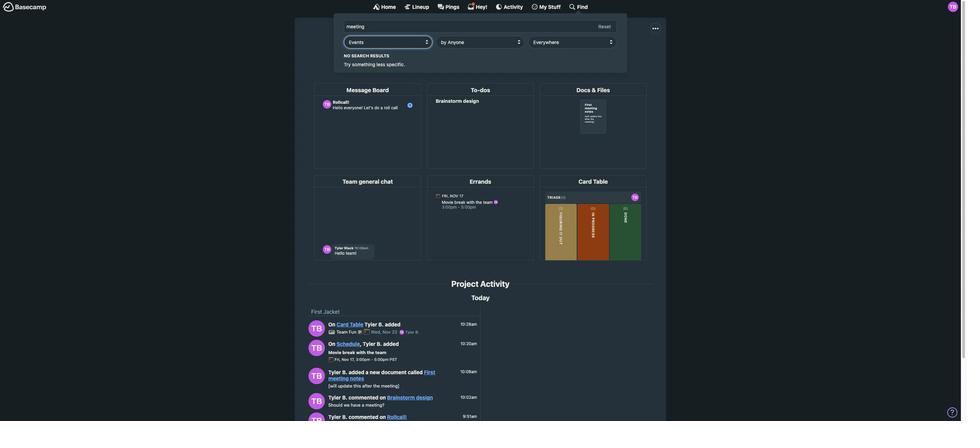 Task type: locate. For each thing, give the bounding box(es) containing it.
added
[[385, 321, 401, 328], [383, 341, 399, 347], [349, 369, 365, 375]]

1 vertical spatial commented
[[349, 414, 379, 420]]

1 on from the top
[[380, 394, 386, 401]]

and right strips
[[538, 47, 547, 53]]

first inside first meeting notes
[[424, 369, 436, 375]]

b. right "22"
[[416, 330, 420, 334]]

tyler
[[365, 321, 377, 328], [406, 330, 415, 334], [363, 341, 376, 347], [329, 369, 341, 375], [329, 394, 341, 401], [329, 414, 341, 420]]

none reset field inside main element
[[596, 22, 615, 31]]

and left strips
[[512, 47, 521, 53]]

b. up wed, nov 22
[[379, 321, 384, 328]]

activity inside main element
[[504, 4, 523, 10]]

rabits
[[497, 47, 511, 53]]

tyler black image for tyler b. commented on brainstorm design
[[309, 393, 325, 410]]

1 on from the top
[[329, 321, 336, 328]]

0 horizontal spatial first
[[311, 309, 322, 315]]

,
[[360, 341, 362, 347]]

schedule
[[337, 341, 360, 347]]

2 on from the top
[[329, 341, 336, 347]]

first for first jacket let's create the first jacket of the company! i am thinking rabits and strips and colors! a lot of colors!
[[451, 31, 474, 44]]

tyler b.
[[404, 330, 420, 334]]

2 tyler black image from the top
[[309, 393, 325, 410]]

1 vertical spatial tyler black image
[[309, 393, 325, 410]]

added down "22"
[[383, 341, 399, 347]]

0 vertical spatial jacket
[[476, 31, 511, 44]]

of right jacket
[[422, 47, 427, 53]]

new
[[370, 369, 380, 375]]

b. down we
[[342, 414, 348, 420]]

1 vertical spatial on
[[380, 414, 386, 420]]

the right the after
[[373, 383, 380, 389]]

on down meeting? on the left of page
[[380, 414, 386, 420]]

a left new
[[366, 369, 369, 375]]

1 horizontal spatial first
[[424, 369, 436, 375]]

a right have
[[362, 402, 365, 408]]

1 vertical spatial nov
[[342, 357, 349, 362]]

tyler b. added a new document called
[[329, 369, 424, 375]]

0 horizontal spatial a
[[362, 402, 365, 408]]

jacket
[[476, 31, 511, 44], [324, 309, 340, 315]]

first for first jacket
[[311, 309, 322, 315]]

added down 17,
[[349, 369, 365, 375]]

fun
[[349, 329, 357, 335]]

on up meeting? on the left of page
[[380, 394, 386, 401]]

first jacket link
[[311, 309, 340, 315]]

brainstorm
[[387, 394, 415, 401]]

1 horizontal spatial of
[[583, 47, 588, 53]]

10:28am element
[[461, 322, 477, 327]]

jacket up the thinking
[[476, 31, 511, 44]]

tyler black image
[[949, 2, 959, 12], [400, 330, 404, 335], [309, 340, 325, 356], [309, 368, 325, 384]]

wed,
[[371, 329, 382, 335]]

colors!
[[549, 47, 565, 53], [590, 47, 607, 53]]

0 vertical spatial a
[[366, 369, 369, 375]]

b.
[[379, 321, 384, 328], [416, 330, 420, 334], [377, 341, 382, 347], [342, 369, 348, 375], [342, 394, 348, 401], [342, 414, 348, 420]]

-
[[372, 357, 373, 362]]

let's
[[355, 47, 367, 53]]

create
[[369, 47, 384, 53]]

b. for tyler b. commented on brainstorm design
[[342, 394, 348, 401]]

2 vertical spatial tyler black image
[[309, 413, 325, 421]]

break
[[343, 350, 355, 355]]

on for rollcall!
[[380, 414, 386, 420]]

called
[[408, 369, 423, 375]]

10:20am element
[[461, 341, 477, 346]]

colors! left a
[[549, 47, 565, 53]]

0 vertical spatial on
[[329, 321, 336, 328]]

1 horizontal spatial jacket
[[476, 31, 511, 44]]

we
[[344, 402, 350, 408]]

find button
[[569, 3, 588, 10]]

on for on schedule ,       tyler b. added
[[329, 341, 336, 347]]

0 vertical spatial commented
[[349, 394, 379, 401]]

10:08am element
[[461, 369, 477, 374]]

0 vertical spatial first
[[451, 31, 474, 44]]

and
[[512, 47, 521, 53], [538, 47, 547, 53]]

1 vertical spatial a
[[362, 402, 365, 408]]

1 vertical spatial on
[[329, 341, 336, 347]]

0 horizontal spatial colors!
[[549, 47, 565, 53]]

on left the card
[[329, 321, 336, 328]]

movie break with the team link
[[329, 350, 387, 355]]

1 horizontal spatial colors!
[[590, 47, 607, 53]]

0 horizontal spatial jacket
[[324, 309, 340, 315]]

1 horizontal spatial and
[[538, 47, 547, 53]]

1 horizontal spatial nov
[[383, 329, 391, 335]]

nov inside movie break with the team fri, nov 17, 3:00pm -     5:00pm pst
[[342, 357, 349, 362]]

jacket up the card
[[324, 309, 340, 315]]

project activity
[[452, 279, 510, 289]]

on for brainstorm
[[380, 394, 386, 401]]

today
[[472, 294, 490, 302]]

0 vertical spatial on
[[380, 394, 386, 401]]

0 horizontal spatial nov
[[342, 357, 349, 362]]

0 vertical spatial tyler black image
[[309, 320, 325, 337]]

tyler for tyler b.
[[406, 330, 415, 334]]

a
[[366, 369, 369, 375], [362, 402, 365, 408]]

table
[[350, 321, 364, 328]]

3:00pm
[[356, 357, 371, 362]]

tyler right "22"
[[406, 330, 415, 334]]

0 horizontal spatial and
[[512, 47, 521, 53]]

try
[[344, 61, 351, 67]]

home
[[382, 4, 396, 10]]

nov
[[383, 329, 391, 335], [342, 357, 349, 362]]

b. for tyler b. added a new document called
[[342, 369, 348, 375]]

document
[[382, 369, 407, 375]]

activity left my
[[504, 4, 523, 10]]

0 vertical spatial added
[[385, 321, 401, 328]]

activity link
[[496, 3, 523, 10]]

commented
[[349, 394, 379, 401], [349, 414, 379, 420]]

a for have
[[362, 402, 365, 408]]

on up movie
[[329, 341, 336, 347]]

2 horizontal spatial first
[[451, 31, 474, 44]]

commented down should we have a meeting?
[[349, 414, 379, 420]]

tyler down should at the bottom left of the page
[[329, 414, 341, 420]]

of right lot
[[583, 47, 588, 53]]

None reset field
[[596, 22, 615, 31]]

activity up today at bottom
[[481, 279, 510, 289]]

am
[[467, 47, 474, 53]]

2 on from the top
[[380, 414, 386, 420]]

added up "22"
[[385, 321, 401, 328]]

[will update this after the meeting]
[[329, 383, 400, 389]]

nov left "22"
[[383, 329, 391, 335]]

on card table tyler b. added
[[329, 321, 401, 328]]

b. for tyler b. commented on rollcall!
[[342, 414, 348, 420]]

on
[[380, 394, 386, 401], [380, 414, 386, 420]]

2 commented from the top
[[349, 414, 379, 420]]

lineup link
[[404, 3, 429, 10]]

tyler down fri,
[[329, 369, 341, 375]]

switch accounts image
[[3, 2, 46, 12]]

first
[[451, 31, 474, 44], [311, 309, 322, 315], [424, 369, 436, 375]]

tyler black image for tyler b. added
[[309, 320, 325, 337]]

b. up "update" at the bottom
[[342, 369, 348, 375]]

commented up should we have a meeting?
[[349, 394, 379, 401]]

added for tyler b. added
[[385, 321, 401, 328]]

2 vertical spatial first
[[424, 369, 436, 375]]

have
[[351, 402, 361, 408]]

first inside first jacket let's create the first jacket of the company! i am thinking rabits and strips and colors! a lot of colors!
[[451, 31, 474, 44]]

tyler up should at the bottom left of the page
[[329, 394, 341, 401]]

with
[[356, 350, 366, 355]]

1 vertical spatial jacket
[[324, 309, 340, 315]]

tyler b. commented on brainstorm design
[[329, 394, 433, 401]]

1 horizontal spatial a
[[366, 369, 369, 375]]

0 horizontal spatial of
[[422, 47, 427, 53]]

22
[[392, 329, 398, 335]]

jacket inside first jacket let's create the first jacket of the company! i am thinking rabits and strips and colors! a lot of colors!
[[476, 31, 511, 44]]

results
[[371, 53, 390, 58]]

colors! right lot
[[590, 47, 607, 53]]

tyler black image
[[309, 320, 325, 337], [309, 393, 325, 410], [309, 413, 325, 421]]

update
[[338, 383, 353, 389]]

of
[[422, 47, 427, 53], [583, 47, 588, 53]]

movie break with the team fri, nov 17, 3:00pm -     5:00pm pst
[[329, 350, 397, 362]]

i
[[464, 47, 465, 53]]

tyler for tyler b. commented on rollcall!
[[329, 414, 341, 420]]

9:51am element
[[463, 414, 477, 419]]

no
[[344, 53, 351, 58]]

the
[[386, 47, 394, 53], [429, 47, 437, 53], [367, 350, 374, 355], [373, 383, 380, 389]]

0 vertical spatial activity
[[504, 4, 523, 10]]

on
[[329, 321, 336, 328], [329, 341, 336, 347]]

home link
[[373, 3, 396, 10]]

1 tyler black image from the top
[[309, 320, 325, 337]]

3 tyler black image from the top
[[309, 413, 325, 421]]

nov left 17,
[[342, 357, 349, 362]]

find
[[578, 4, 588, 10]]

1 vertical spatial added
[[383, 341, 399, 347]]

the up '-'
[[367, 350, 374, 355]]

team
[[337, 329, 348, 335]]

1 commented from the top
[[349, 394, 379, 401]]

1 vertical spatial first
[[311, 309, 322, 315]]

rollcall!
[[387, 414, 407, 420]]

b. up we
[[342, 394, 348, 401]]



Task type: vqa. For each thing, say whether or not it's contained in the screenshot.
Wed for November
no



Task type: describe. For each thing, give the bounding box(es) containing it.
tyler right ,
[[363, 341, 376, 347]]

team
[[375, 350, 387, 355]]

card table link
[[337, 321, 364, 328]]

tyler b. commented on rollcall!
[[329, 414, 407, 420]]

fri,
[[335, 357, 341, 362]]

10:02am element
[[461, 395, 477, 400]]

jacket
[[406, 47, 421, 53]]

a
[[567, 47, 570, 53]]

10:20am
[[461, 341, 477, 346]]

specific.
[[387, 61, 406, 67]]

less
[[377, 61, 386, 67]]

a for added
[[366, 369, 369, 375]]

on schedule ,       tyler b. added
[[329, 341, 399, 347]]

b. for tyler b.
[[416, 330, 420, 334]]

my stuff button
[[532, 3, 561, 10]]

meeting?
[[366, 402, 385, 408]]

hey! button
[[468, 2, 488, 10]]

the left first
[[386, 47, 394, 53]]

first meeting notes
[[329, 369, 436, 381]]

my
[[540, 4, 547, 10]]

tyler for tyler b. commented on brainstorm design
[[329, 394, 341, 401]]

1 vertical spatial activity
[[481, 279, 510, 289]]

the left company!
[[429, 47, 437, 53]]

no search results try something less specific.
[[344, 53, 406, 67]]

lineup
[[413, 4, 429, 10]]

should
[[329, 402, 343, 408]]

10:02am
[[461, 395, 477, 400]]

on for on card table tyler b. added
[[329, 321, 336, 328]]

2 colors! from the left
[[590, 47, 607, 53]]

after
[[363, 383, 372, 389]]

10:08am
[[461, 369, 477, 374]]

2 and from the left
[[538, 47, 547, 53]]

should we have a meeting?
[[329, 402, 385, 408]]

Search for… search field
[[344, 20, 617, 33]]

2 vertical spatial added
[[349, 369, 365, 375]]

movie
[[329, 350, 342, 355]]

tyler black image for tyler b. commented on rollcall!
[[309, 413, 325, 421]]

rollcall! link
[[387, 414, 407, 420]]

my stuff
[[540, 4, 561, 10]]

search
[[352, 53, 370, 58]]

people on this project element
[[495, 54, 514, 75]]

pings
[[446, 4, 460, 10]]

this
[[354, 383, 361, 389]]

meeting]
[[381, 383, 400, 389]]

meeting
[[329, 375, 349, 381]]

company!
[[438, 47, 462, 53]]

first jacket let's create the first jacket of the company! i am thinking rabits and strips and colors! a lot of colors!
[[355, 31, 607, 53]]

1 colors! from the left
[[549, 47, 565, 53]]

first jacket
[[311, 309, 340, 315]]

17,
[[350, 357, 355, 362]]

5:00pm
[[375, 357, 389, 362]]

added for ,       tyler b. added
[[383, 341, 399, 347]]

brainstorm design link
[[387, 394, 433, 401]]

main element
[[0, 0, 962, 73]]

pst
[[390, 357, 397, 362]]

team fun
[[337, 329, 358, 335]]

b. up team
[[377, 341, 382, 347]]

0 vertical spatial nov
[[383, 329, 391, 335]]

tyler for tyler b. added a new document called
[[329, 369, 341, 375]]

pings button
[[438, 3, 460, 10]]

9:51am
[[463, 414, 477, 419]]

2 of from the left
[[583, 47, 588, 53]]

jacket for first jacket
[[324, 309, 340, 315]]

notes
[[350, 375, 364, 381]]

schedule link
[[337, 341, 360, 347]]

commented for rollcall!
[[349, 414, 379, 420]]

card
[[337, 321, 349, 328]]

wed, nov 22
[[371, 329, 399, 335]]

try something less specific. alert
[[344, 53, 617, 68]]

the inside movie break with the team fri, nov 17, 3:00pm -     5:00pm pst
[[367, 350, 374, 355]]

lot
[[572, 47, 582, 53]]

1 and from the left
[[512, 47, 521, 53]]

something
[[353, 61, 376, 67]]

first meeting notes link
[[329, 369, 436, 381]]

project
[[452, 279, 479, 289]]

strips
[[523, 47, 537, 53]]

first for first meeting notes
[[424, 369, 436, 375]]

1 of from the left
[[422, 47, 427, 53]]

thinking
[[476, 47, 495, 53]]

design
[[416, 394, 433, 401]]

10:28am
[[461, 322, 477, 327]]

tyler up wed,
[[365, 321, 377, 328]]

hey!
[[476, 4, 488, 10]]

first
[[395, 47, 405, 53]]

stuff
[[549, 4, 561, 10]]

jacket for first jacket let's create the first jacket of the company! i am thinking rabits and strips and colors! a lot of colors!
[[476, 31, 511, 44]]

commented for brainstorm design
[[349, 394, 379, 401]]

[will
[[329, 383, 337, 389]]



